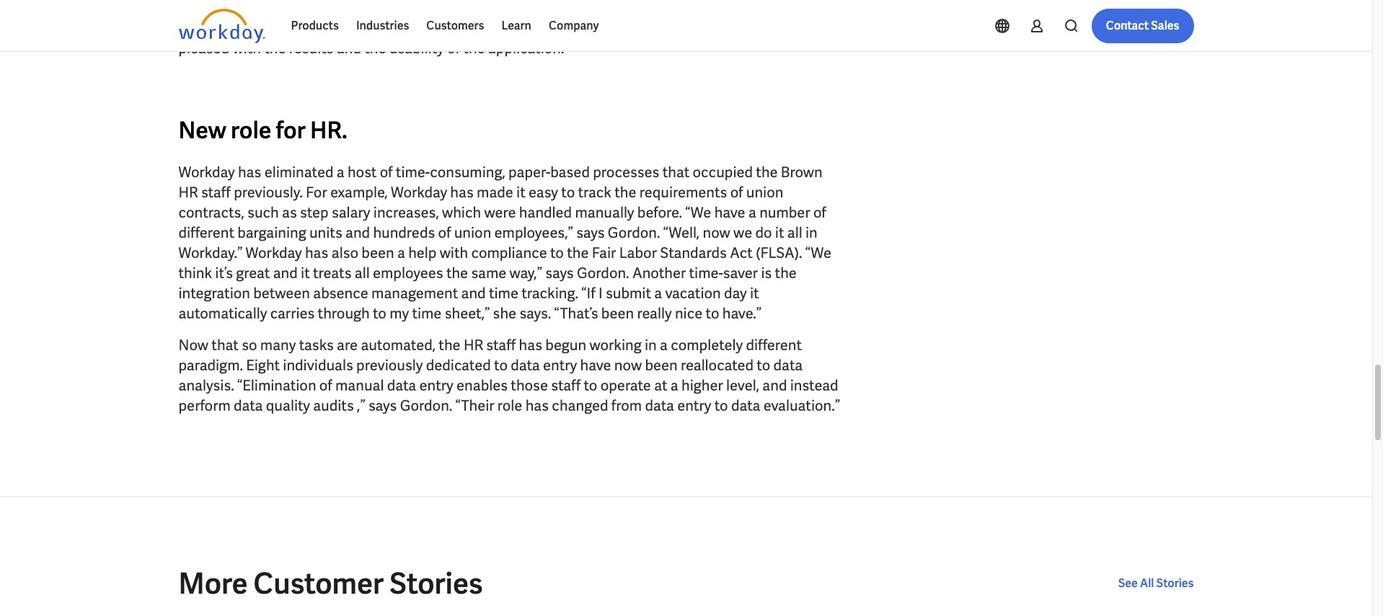 Task type: describe. For each thing, give the bounding box(es) containing it.
nice
[[675, 304, 703, 323]]

see
[[1119, 576, 1138, 592]]

the inside now that so many tasks are automated, the hr staff has begun working in a completely different paradigm. eight individuals previously dedicated to data entry have now been reallocated to data analysis. "elimination of manual data entry enables those staff to operate at a higher level, and instead perform data quality audits ," says gordon. "their role has changed from data entry to data evaluation."
[[439, 336, 461, 355]]

to down higher
[[715, 397, 728, 416]]

of down the occupied
[[731, 183, 744, 202]]

as
[[282, 203, 297, 222]]

act
[[730, 244, 753, 263]]

says inside now that so many tasks are automated, the hr staff has begun working in a completely different paradigm. eight individuals previously dedicated to data entry have now been reallocated to data analysis. "elimination of manual data entry enables those staff to operate at a higher level, and instead perform data quality audits ," says gordon. "their role has changed from data entry to data evaluation."
[[369, 397, 397, 416]]

fair
[[592, 244, 616, 263]]

industries
[[356, 18, 409, 33]]

that inside now that so many tasks are automated, the hr staff has begun working in a completely different paradigm. eight individuals previously dedicated to data entry have now been reallocated to data analysis. "elimination of manual data entry enables those staff to operate at a higher level, and instead perform data quality audits ," says gordon. "their role has changed from data entry to data evaluation."
[[212, 336, 239, 355]]

of right number
[[814, 203, 827, 222]]

employees
[[373, 264, 443, 283]]

and up sheet,"
[[461, 284, 486, 303]]

in inside workday has eliminated a host of time-consuming, paper-based processes that occupied the brown hr staff previously. for example, workday has made it easy to track the requirements of union contracts, such as step salary increases, which were handled manually before. "we have a number of different bargaining units and hundreds of union employees," says gordon. "well, now we do it all in workday." workday has also been a help with compliance to the fair labor standards act (flsa). "we think it's great and it treats all employees the same way," says gordon. another time-saver is the integration between absence management and time tracking. "if i submit a vacation day it automatically carries through to my time sheet," she says. "that's been really nice to have."
[[806, 224, 818, 242]]

0 horizontal spatial "we
[[686, 203, 712, 222]]

0 horizontal spatial role
[[231, 115, 271, 146]]

all
[[1141, 576, 1155, 592]]

based
[[551, 163, 590, 182]]

from
[[612, 397, 642, 416]]

see all stories link
[[1119, 576, 1194, 593]]

working
[[590, 336, 642, 355]]

another
[[633, 264, 686, 283]]

more customer stories
[[179, 566, 483, 603]]

the left fair
[[567, 244, 589, 263]]

perform
[[179, 397, 231, 416]]

a down another
[[655, 284, 663, 303]]

level,
[[727, 377, 760, 395]]

to right nice
[[706, 304, 720, 323]]

really
[[637, 304, 672, 323]]

1 vertical spatial gordon.
[[577, 264, 630, 283]]

0 horizontal spatial entry
[[420, 377, 454, 395]]

of inside now that so many tasks are automated, the hr staff has begun working in a completely different paradigm. eight individuals previously dedicated to data entry have now been reallocated to data analysis. "elimination of manual data entry enables those staff to operate at a higher level, and instead perform data quality audits ," says gordon. "their role has changed from data entry to data evaluation."
[[319, 377, 332, 395]]

2 vertical spatial workday
[[246, 244, 302, 263]]

data up those
[[511, 356, 540, 375]]

contracts,
[[179, 203, 244, 222]]

to up changed
[[584, 377, 598, 395]]

(flsa).
[[756, 244, 803, 263]]

of up with
[[438, 224, 451, 242]]

in inside now that so many tasks are automated, the hr staff has begun working in a completely different paradigm. eight individuals previously dedicated to data entry have now been reallocated to data analysis. "elimination of manual data entry enables those staff to operate at a higher level, and instead perform data quality audits ," says gordon. "their role has changed from data entry to data evaluation."
[[645, 336, 657, 355]]

manual
[[336, 377, 384, 395]]

0 vertical spatial entry
[[543, 356, 577, 375]]

,"
[[357, 397, 366, 416]]

it's
[[215, 264, 233, 283]]

contact sales link
[[1092, 9, 1194, 43]]

units
[[309, 224, 343, 242]]

"well,
[[664, 224, 700, 242]]

different inside now that so many tasks are automated, the hr staff has begun working in a completely different paradigm. eight individuals previously dedicated to data entry have now been reallocated to data analysis. "elimination of manual data entry enables those staff to operate at a higher level, and instead perform data quality audits ," says gordon. "their role has changed from data entry to data evaluation."
[[746, 336, 802, 355]]

step
[[300, 203, 329, 222]]

previously.
[[234, 183, 303, 202]]

been inside now that so many tasks are automated, the hr staff has begun working in a completely different paradigm. eight individuals previously dedicated to data entry have now been reallocated to data analysis. "elimination of manual data entry enables those staff to operate at a higher level, and instead perform data quality audits ," says gordon. "their role has changed from data entry to data evaluation."
[[645, 356, 678, 375]]

products button
[[282, 9, 348, 43]]

help
[[408, 244, 437, 263]]

integration
[[179, 284, 250, 303]]

employees,"
[[495, 224, 574, 242]]

to up the enables
[[494, 356, 508, 375]]

and inside now that so many tasks are automated, the hr staff has begun working in a completely different paradigm. eight individuals previously dedicated to data entry have now been reallocated to data analysis. "elimination of manual data entry enables those staff to operate at a higher level, and instead perform data quality audits ," says gordon. "their role has changed from data entry to data evaluation."
[[763, 377, 788, 395]]

way,"
[[510, 264, 543, 283]]

data up instead
[[774, 356, 803, 375]]

reallocated
[[681, 356, 754, 375]]

carries
[[270, 304, 315, 323]]

requirements
[[640, 183, 728, 202]]

treats
[[313, 264, 352, 283]]

0 horizontal spatial all
[[355, 264, 370, 283]]

1 vertical spatial been
[[602, 304, 634, 323]]

are
[[337, 336, 358, 355]]

between
[[253, 284, 310, 303]]

1 vertical spatial staff
[[487, 336, 516, 355]]

bargaining
[[238, 224, 306, 242]]

1 vertical spatial workday
[[391, 183, 447, 202]]

"elimination
[[237, 377, 316, 395]]

a up we
[[749, 203, 757, 222]]

learn button
[[493, 9, 540, 43]]

such
[[248, 203, 279, 222]]

the down processes
[[615, 183, 637, 202]]

0 horizontal spatial workday
[[179, 163, 235, 182]]

the right is
[[775, 264, 797, 283]]

customers button
[[418, 9, 493, 43]]

data down level,
[[732, 397, 761, 416]]

changed
[[552, 397, 609, 416]]

host
[[348, 163, 377, 182]]

that inside workday has eliminated a host of time-consuming, paper-based processes that occupied the brown hr staff previously. for example, workday has made it easy to track the requirements of union contracts, such as step salary increases, which were handled manually before. "we have a number of different bargaining units and hundreds of union employees," says gordon. "well, now we do it all in workday." workday has also been a help with compliance to the fair labor standards act (flsa). "we think it's great and it treats all employees the same way," says gordon. another time-saver is the integration between absence management and time tracking. "if i submit a vacation day it automatically carries through to my time sheet," she says. "that's been really nice to have."
[[663, 163, 690, 182]]

and down salary
[[346, 224, 370, 242]]

those
[[511, 377, 548, 395]]

1 horizontal spatial all
[[788, 224, 803, 242]]

has down units
[[305, 244, 329, 263]]

hr inside workday has eliminated a host of time-consuming, paper-based processes that occupied the brown hr staff previously. for example, workday has made it easy to track the requirements of union contracts, such as step salary increases, which were handled manually before. "we have a number of different bargaining units and hundreds of union employees," says gordon. "well, now we do it all in workday." workday has also been a help with compliance to the fair labor standards act (flsa). "we think it's great and it treats all employees the same way," says gordon. another time-saver is the integration between absence management and time tracking. "if i submit a vacation day it automatically carries through to my time sheet," she says. "that's been really nice to have."
[[179, 183, 198, 202]]

made
[[477, 183, 514, 202]]

previously
[[356, 356, 423, 375]]

submit
[[606, 284, 652, 303]]

0 vertical spatial time-
[[396, 163, 430, 182]]

i
[[599, 284, 603, 303]]

hr inside now that so many tasks are automated, the hr staff has begun working in a completely different paradigm. eight individuals previously dedicated to data entry have now been reallocated to data analysis. "elimination of manual data entry enables those staff to operate at a higher level, and instead perform data quality audits ," says gordon. "their role has changed from data entry to data evaluation."
[[464, 336, 483, 355]]

easy
[[529, 183, 558, 202]]

"that's
[[555, 304, 599, 323]]

vacation
[[666, 284, 721, 303]]

and up between
[[273, 264, 298, 283]]

before.
[[638, 203, 683, 222]]

0 horizontal spatial time
[[412, 304, 442, 323]]

has down those
[[526, 397, 549, 416]]

1 horizontal spatial time
[[489, 284, 519, 303]]

now inside workday has eliminated a host of time-consuming, paper-based processes that occupied the brown hr staff previously. for example, workday has made it easy to track the requirements of union contracts, such as step salary increases, which were handled manually before. "we have a number of different bargaining units and hundreds of union employees," says gordon. "well, now we do it all in workday." workday has also been a help with compliance to the fair labor standards act (flsa). "we think it's great and it treats all employees the same way," says gordon. another time-saver is the integration between absence management and time tracking. "if i submit a vacation day it automatically carries through to my time sheet," she says. "that's been really nice to have."
[[703, 224, 731, 242]]

higher
[[682, 377, 723, 395]]

tracking.
[[522, 284, 579, 303]]

learn
[[502, 18, 532, 33]]

salary
[[332, 203, 371, 222]]

eliminated
[[265, 163, 334, 182]]

completely
[[671, 336, 743, 355]]

so
[[242, 336, 257, 355]]

have inside workday has eliminated a host of time-consuming, paper-based processes that occupied the brown hr staff previously. for example, workday has made it easy to track the requirements of union contracts, such as step salary increases, which were handled manually before. "we have a number of different bargaining units and hundreds of union employees," says gordon. "well, now we do it all in workday." workday has also been a help with compliance to the fair labor standards act (flsa). "we think it's great and it treats all employees the same way," says gordon. another time-saver is the integration between absence management and time tracking. "if i submit a vacation day it automatically carries through to my time sheet," she says. "that's been really nice to have."
[[715, 203, 746, 222]]

evaluation."
[[764, 397, 841, 416]]

which
[[442, 203, 481, 222]]

number
[[760, 203, 811, 222]]



Task type: vqa. For each thing, say whether or not it's contained in the screenshot.
'role'
yes



Task type: locate. For each thing, give the bounding box(es) containing it.
workday down "bargaining"
[[246, 244, 302, 263]]

have
[[715, 203, 746, 222], [580, 356, 612, 375]]

that left so
[[212, 336, 239, 355]]

it right day
[[750, 284, 759, 303]]

role inside now that so many tasks are automated, the hr staff has begun working in a completely different paradigm. eight individuals previously dedicated to data entry have now been reallocated to data analysis. "elimination of manual data entry enables those staff to operate at a higher level, and instead perform data quality audits ," says gordon. "their role has changed from data entry to data evaluation."
[[498, 397, 523, 416]]

paper-
[[509, 163, 551, 182]]

data down at
[[645, 397, 675, 416]]

has up which
[[450, 183, 474, 202]]

new role for hr.
[[179, 115, 348, 146]]

0 vertical spatial "we
[[686, 203, 712, 222]]

1 horizontal spatial union
[[747, 183, 784, 202]]

1 horizontal spatial role
[[498, 397, 523, 416]]

time-
[[396, 163, 430, 182], [689, 264, 724, 283]]

in
[[806, 224, 818, 242], [645, 336, 657, 355]]

workday has eliminated a host of time-consuming, paper-based processes that occupied the brown hr staff previously. for example, workday has made it easy to track the requirements of union contracts, such as step salary increases, which were handled manually before. "we have a number of different bargaining units and hundreds of union employees," says gordon. "well, now we do it all in workday." workday has also been a help with compliance to the fair labor standards act (flsa). "we think it's great and it treats all employees the same way," says gordon. another time-saver is the integration between absence management and time tracking. "if i submit a vacation day it automatically carries through to my time sheet," she says. "that's been really nice to have."
[[179, 163, 832, 323]]

labor
[[620, 244, 657, 263]]

0 vertical spatial says
[[577, 224, 605, 242]]

stories for more customer stories
[[390, 566, 483, 603]]

industries button
[[348, 9, 418, 43]]

hr.
[[310, 115, 348, 146]]

2 vertical spatial entry
[[678, 397, 712, 416]]

and
[[346, 224, 370, 242], [273, 264, 298, 283], [461, 284, 486, 303], [763, 377, 788, 395]]

consuming,
[[430, 163, 506, 182]]

0 horizontal spatial in
[[645, 336, 657, 355]]

0 vertical spatial now
[[703, 224, 731, 242]]

0 horizontal spatial different
[[179, 224, 235, 242]]

and right level,
[[763, 377, 788, 395]]

says right ,"
[[369, 397, 397, 416]]

1 horizontal spatial workday
[[246, 244, 302, 263]]

1 vertical spatial now
[[615, 356, 642, 375]]

different up the workday."
[[179, 224, 235, 242]]

been right the also
[[362, 244, 394, 263]]

gordon. up labor
[[608, 224, 661, 242]]

have up we
[[715, 203, 746, 222]]

0 vertical spatial hr
[[179, 183, 198, 202]]

staff up changed
[[551, 377, 581, 395]]

have."
[[723, 304, 762, 323]]

contact sales
[[1107, 18, 1180, 33]]

to left my
[[373, 304, 387, 323]]

a down the hundreds
[[397, 244, 405, 263]]

more
[[179, 566, 248, 603]]

all down the also
[[355, 264, 370, 283]]

1 horizontal spatial in
[[806, 224, 818, 242]]

1 vertical spatial all
[[355, 264, 370, 283]]

0 vertical spatial that
[[663, 163, 690, 182]]

now up operate
[[615, 356, 642, 375]]

day
[[724, 284, 747, 303]]

1 horizontal spatial stories
[[1157, 576, 1194, 592]]

time down management
[[412, 304, 442, 323]]

1 horizontal spatial staff
[[487, 336, 516, 355]]

0 vertical spatial union
[[747, 183, 784, 202]]

been down submit
[[602, 304, 634, 323]]

customers
[[427, 18, 484, 33]]

now left we
[[703, 224, 731, 242]]

saver
[[724, 264, 758, 283]]

2 horizontal spatial says
[[577, 224, 605, 242]]

same
[[471, 264, 507, 283]]

begun
[[546, 336, 587, 355]]

1 horizontal spatial different
[[746, 336, 802, 355]]

"their
[[456, 397, 495, 416]]

1 vertical spatial hr
[[464, 336, 483, 355]]

to
[[562, 183, 575, 202], [550, 244, 564, 263], [373, 304, 387, 323], [706, 304, 720, 323], [494, 356, 508, 375], [757, 356, 771, 375], [584, 377, 598, 395], [715, 397, 728, 416]]

now inside now that so many tasks are automated, the hr staff has begun working in a completely different paradigm. eight individuals previously dedicated to data entry have now been reallocated to data analysis. "elimination of manual data entry enables those staff to operate at a higher level, and instead perform data quality audits ," says gordon. "their role has changed from data entry to data evaluation."
[[615, 356, 642, 375]]

1 vertical spatial in
[[645, 336, 657, 355]]

0 horizontal spatial staff
[[201, 183, 231, 202]]

through
[[318, 304, 370, 323]]

example,
[[330, 183, 388, 202]]

2 horizontal spatial entry
[[678, 397, 712, 416]]

for
[[306, 183, 327, 202]]

1 vertical spatial role
[[498, 397, 523, 416]]

1 horizontal spatial now
[[703, 224, 731, 242]]

2 vertical spatial gordon.
[[400, 397, 453, 416]]

0 horizontal spatial been
[[362, 244, 394, 263]]

in down really
[[645, 336, 657, 355]]

1 horizontal spatial time-
[[689, 264, 724, 283]]

1 vertical spatial "we
[[806, 244, 832, 263]]

entry down higher
[[678, 397, 712, 416]]

see all stories
[[1119, 576, 1194, 592]]

0 horizontal spatial hr
[[179, 183, 198, 202]]

data down ""elimination"
[[234, 397, 263, 416]]

paradigm.
[[179, 356, 243, 375]]

customer
[[254, 566, 384, 603]]

staff down she
[[487, 336, 516, 355]]

to up level,
[[757, 356, 771, 375]]

says up fair
[[577, 224, 605, 242]]

to down the employees,"
[[550, 244, 564, 263]]

2 horizontal spatial been
[[645, 356, 678, 375]]

the up dedicated
[[439, 336, 461, 355]]

stories inside see all stories link
[[1157, 576, 1194, 592]]

have inside now that so many tasks are automated, the hr staff has begun working in a completely different paradigm. eight individuals previously dedicated to data entry have now been reallocated to data analysis. "elimination of manual data entry enables those staff to operate at a higher level, and instead perform data quality audits ," says gordon. "their role has changed from data entry to data evaluation."
[[580, 356, 612, 375]]

different
[[179, 224, 235, 242], [746, 336, 802, 355]]

were
[[484, 203, 516, 222]]

have down working
[[580, 356, 612, 375]]

0 horizontal spatial now
[[615, 356, 642, 375]]

says.
[[520, 304, 551, 323]]

it down the paper-
[[517, 183, 526, 202]]

0 vertical spatial all
[[788, 224, 803, 242]]

1 vertical spatial time
[[412, 304, 442, 323]]

1 vertical spatial different
[[746, 336, 802, 355]]

operate
[[601, 377, 651, 395]]

been
[[362, 244, 394, 263], [602, 304, 634, 323], [645, 356, 678, 375]]

entry down dedicated
[[420, 377, 454, 395]]

1 horizontal spatial been
[[602, 304, 634, 323]]

2 horizontal spatial staff
[[551, 377, 581, 395]]

do
[[756, 224, 772, 242]]

it right do
[[775, 224, 785, 242]]

sheet,"
[[445, 304, 490, 323]]

in down number
[[806, 224, 818, 242]]

1 vertical spatial entry
[[420, 377, 454, 395]]

at
[[655, 377, 668, 395]]

workday up the increases,
[[391, 183, 447, 202]]

gordon.
[[608, 224, 661, 242], [577, 264, 630, 283], [400, 397, 453, 416]]

different down have."
[[746, 336, 802, 355]]

1 horizontal spatial entry
[[543, 356, 577, 375]]

time- down standards
[[689, 264, 724, 283]]

0 horizontal spatial time-
[[396, 163, 430, 182]]

products
[[291, 18, 339, 33]]

gordon. inside now that so many tasks are automated, the hr staff has begun working in a completely different paradigm. eight individuals previously dedicated to data entry have now been reallocated to data analysis. "elimination of manual data entry enables those staff to operate at a higher level, and instead perform data quality audits ," says gordon. "their role has changed from data entry to data evaluation."
[[400, 397, 453, 416]]

the left brown
[[756, 163, 778, 182]]

1 vertical spatial union
[[454, 224, 492, 242]]

1 vertical spatial that
[[212, 336, 239, 355]]

workday."
[[179, 244, 243, 263]]

0 horizontal spatial have
[[580, 356, 612, 375]]

handled
[[519, 203, 572, 222]]

a down really
[[660, 336, 668, 355]]

my
[[390, 304, 409, 323]]

0 horizontal spatial union
[[454, 224, 492, 242]]

union down which
[[454, 224, 492, 242]]

0 vertical spatial workday
[[179, 163, 235, 182]]

that up requirements
[[663, 163, 690, 182]]

0 horizontal spatial says
[[369, 397, 397, 416]]

eight
[[246, 356, 280, 375]]

entry down begun
[[543, 356, 577, 375]]

0 vertical spatial been
[[362, 244, 394, 263]]

a left host
[[337, 163, 345, 182]]

time up she
[[489, 284, 519, 303]]

track
[[578, 183, 612, 202]]

it left treats
[[301, 264, 310, 283]]

is
[[761, 264, 772, 283]]

increases,
[[374, 203, 439, 222]]

1 horizontal spatial says
[[546, 264, 574, 283]]

"if
[[582, 284, 596, 303]]

stories for see all stories
[[1157, 576, 1194, 592]]

to down based
[[562, 183, 575, 202]]

a
[[337, 163, 345, 182], [749, 203, 757, 222], [397, 244, 405, 263], [655, 284, 663, 303], [660, 336, 668, 355], [671, 377, 679, 395]]

role down those
[[498, 397, 523, 416]]

hundreds
[[373, 224, 435, 242]]

tasks
[[299, 336, 334, 355]]

great
[[236, 264, 270, 283]]

2 horizontal spatial workday
[[391, 183, 447, 202]]

brown
[[781, 163, 823, 182]]

occupied
[[693, 163, 753, 182]]

for
[[276, 115, 306, 146]]

standards
[[660, 244, 727, 263]]

hr
[[179, 183, 198, 202], [464, 336, 483, 355]]

"we
[[686, 203, 712, 222], [806, 244, 832, 263]]

data down previously
[[387, 377, 417, 395]]

has down says.
[[519, 336, 543, 355]]

0 vertical spatial role
[[231, 115, 271, 146]]

a right at
[[671, 377, 679, 395]]

audits
[[313, 397, 354, 416]]

0 vertical spatial in
[[806, 224, 818, 242]]

of down individuals
[[319, 377, 332, 395]]

has
[[238, 163, 261, 182], [450, 183, 474, 202], [305, 244, 329, 263], [519, 336, 543, 355], [526, 397, 549, 416]]

says up tracking.
[[546, 264, 574, 283]]

0 vertical spatial staff
[[201, 183, 231, 202]]

has up previously.
[[238, 163, 261, 182]]

go to the homepage image
[[179, 9, 265, 43]]

"we down requirements
[[686, 203, 712, 222]]

1 horizontal spatial that
[[663, 163, 690, 182]]

hr up dedicated
[[464, 336, 483, 355]]

of right host
[[380, 163, 393, 182]]

union up number
[[747, 183, 784, 202]]

1 vertical spatial have
[[580, 356, 612, 375]]

processes
[[593, 163, 660, 182]]

1 vertical spatial time-
[[689, 264, 724, 283]]

all down number
[[788, 224, 803, 242]]

dedicated
[[426, 356, 491, 375]]

staff
[[201, 183, 231, 202], [487, 336, 516, 355], [551, 377, 581, 395]]

new
[[179, 115, 226, 146]]

gordon. down fair
[[577, 264, 630, 283]]

different inside workday has eliminated a host of time-consuming, paper-based processes that occupied the brown hr staff previously. for example, workday has made it easy to track the requirements of union contracts, such as step salary increases, which were handled manually before. "we have a number of different bargaining units and hundreds of union employees," says gordon. "well, now we do it all in workday." workday has also been a help with compliance to the fair labor standards act (flsa). "we think it's great and it treats all employees the same way," says gordon. another time-saver is the integration between absence management and time tracking. "if i submit a vacation day it automatically carries through to my time sheet," she says. "that's been really nice to have."
[[179, 224, 235, 242]]

staff inside workday has eliminated a host of time-consuming, paper-based processes that occupied the brown hr staff previously. for example, workday has made it easy to track the requirements of union contracts, such as step salary increases, which were handled manually before. "we have a number of different bargaining units and hundreds of union employees," says gordon. "well, now we do it all in workday." workday has also been a help with compliance to the fair labor standards act (flsa). "we think it's great and it treats all employees the same way," says gordon. another time-saver is the integration between absence management and time tracking. "if i submit a vacation day it automatically carries through to my time sheet," she says. "that's been really nice to have."
[[201, 183, 231, 202]]

now that so many tasks are automated, the hr staff has begun working in a completely different paradigm. eight individuals previously dedicated to data entry have now been reallocated to data analysis. "elimination of manual data entry enables those staff to operate at a higher level, and instead perform data quality audits ," says gordon. "their role has changed from data entry to data evaluation."
[[179, 336, 841, 416]]

absence
[[313, 284, 369, 303]]

hr up contracts,
[[179, 183, 198, 202]]

1 horizontal spatial have
[[715, 203, 746, 222]]

all
[[788, 224, 803, 242], [355, 264, 370, 283]]

been up at
[[645, 356, 678, 375]]

0 horizontal spatial stories
[[390, 566, 483, 603]]

with
[[440, 244, 468, 263]]

sales
[[1152, 18, 1180, 33]]

time- up the increases,
[[396, 163, 430, 182]]

the down with
[[447, 264, 468, 283]]

2 vertical spatial says
[[369, 397, 397, 416]]

0 horizontal spatial that
[[212, 336, 239, 355]]

role left for at left
[[231, 115, 271, 146]]

0 vertical spatial have
[[715, 203, 746, 222]]

staff up contracts,
[[201, 183, 231, 202]]

1 vertical spatial says
[[546, 264, 574, 283]]

0 vertical spatial different
[[179, 224, 235, 242]]

entry
[[543, 356, 577, 375], [420, 377, 454, 395], [678, 397, 712, 416]]

0 vertical spatial gordon.
[[608, 224, 661, 242]]

gordon. left "their
[[400, 397, 453, 416]]

workday up contracts,
[[179, 163, 235, 182]]

now
[[703, 224, 731, 242], [615, 356, 642, 375]]

instead
[[791, 377, 839, 395]]

1 horizontal spatial "we
[[806, 244, 832, 263]]

the
[[756, 163, 778, 182], [615, 183, 637, 202], [567, 244, 589, 263], [447, 264, 468, 283], [775, 264, 797, 283], [439, 336, 461, 355]]

1 horizontal spatial hr
[[464, 336, 483, 355]]

compliance
[[471, 244, 547, 263]]

automatically
[[179, 304, 267, 323]]

2 vertical spatial staff
[[551, 377, 581, 395]]

2 vertical spatial been
[[645, 356, 678, 375]]

it
[[517, 183, 526, 202], [775, 224, 785, 242], [301, 264, 310, 283], [750, 284, 759, 303]]

0 vertical spatial time
[[489, 284, 519, 303]]

"we right (flsa).
[[806, 244, 832, 263]]



